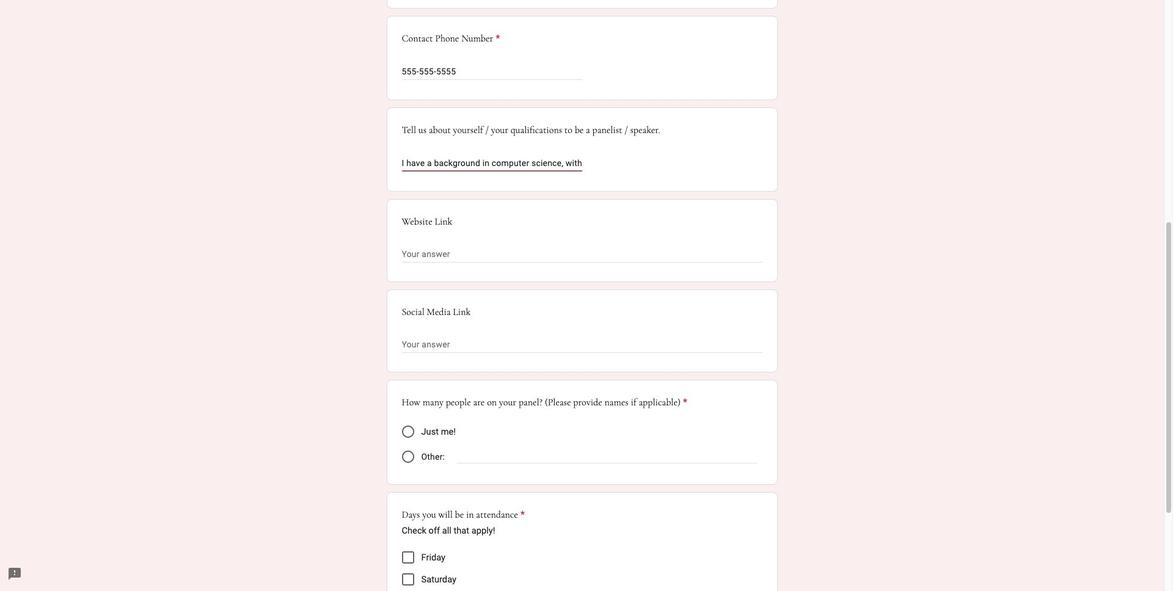 Task type: describe. For each thing, give the bounding box(es) containing it.
3 heading from the top
[[402, 508, 525, 523]]

just me! image
[[402, 426, 414, 439]]

friday image
[[403, 554, 413, 563]]

required question element for 1st heading from the bottom of the page
[[518, 508, 525, 523]]

required question element for 2nd heading from the bottom of the page
[[681, 396, 688, 410]]

Other response text field
[[457, 450, 758, 464]]



Task type: vqa. For each thing, say whether or not it's contained in the screenshot.
the leftmost Required question element
yes



Task type: locate. For each thing, give the bounding box(es) containing it.
1 heading from the top
[[402, 31, 500, 46]]

1 vertical spatial required question element
[[681, 396, 688, 410]]

None radio
[[402, 451, 414, 464]]

None text field
[[402, 64, 582, 79]]

Saturday checkbox
[[402, 574, 414, 587]]

heading
[[402, 31, 500, 46], [402, 396, 688, 410], [402, 508, 525, 523]]

0 horizontal spatial required question element
[[494, 31, 500, 46]]

Friday checkbox
[[402, 552, 414, 565]]

report a problem to google image
[[7, 567, 22, 582]]

required question element
[[494, 31, 500, 46], [681, 396, 688, 410], [518, 508, 525, 523]]

1 vertical spatial heading
[[402, 396, 688, 410]]

2 heading from the top
[[402, 396, 688, 410]]

Just me! radio
[[402, 426, 414, 439]]

2 vertical spatial required question element
[[518, 508, 525, 523]]

0 vertical spatial required question element
[[494, 31, 500, 46]]

0 vertical spatial heading
[[402, 31, 500, 46]]

None text field
[[402, 156, 582, 171], [402, 248, 763, 263], [402, 338, 763, 353], [402, 156, 582, 171], [402, 248, 763, 263], [402, 338, 763, 353]]

list
[[402, 547, 763, 592]]

required question element for first heading
[[494, 31, 500, 46]]

saturday image
[[403, 576, 413, 585]]

2 vertical spatial heading
[[402, 508, 525, 523]]

2 horizontal spatial required question element
[[681, 396, 688, 410]]

1 horizontal spatial required question element
[[518, 508, 525, 523]]



